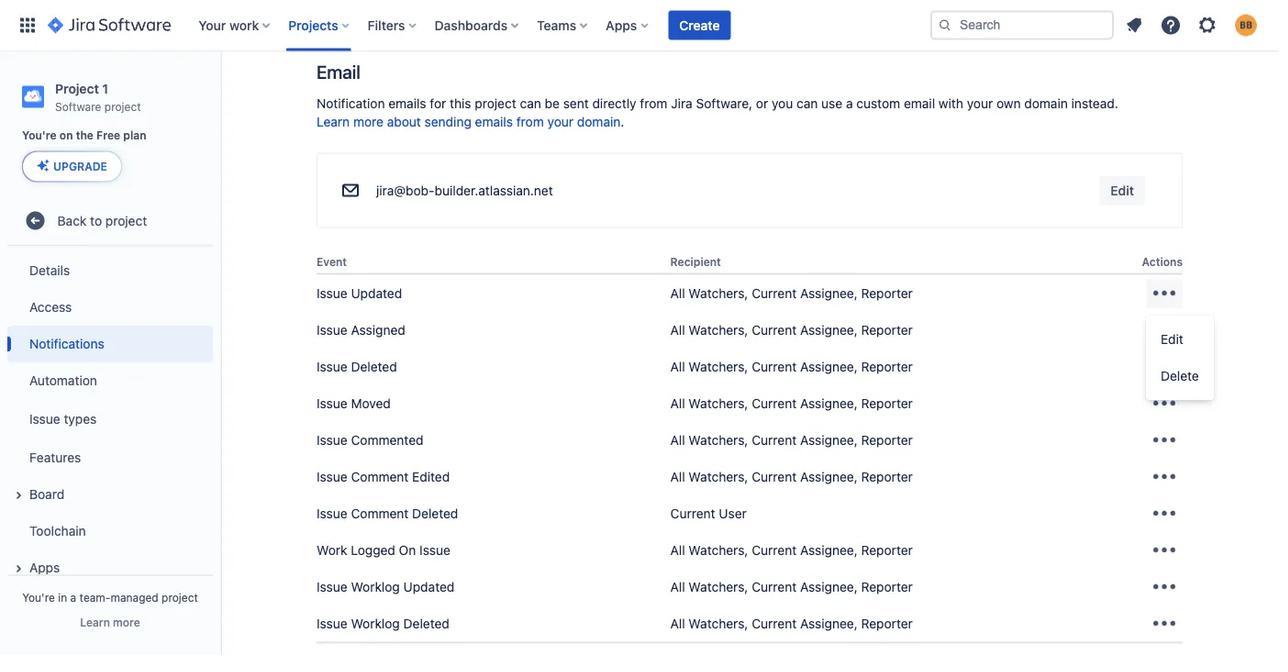 Task type: vqa. For each thing, say whether or not it's contained in the screenshot.


Task type: locate. For each thing, give the bounding box(es) containing it.
1 horizontal spatial or
[[756, 96, 769, 111]]

more inside button
[[113, 616, 140, 629]]

1 vertical spatial updated
[[404, 580, 455, 595]]

project 1 software project
[[55, 81, 141, 113]]

all for issue comment edited
[[671, 470, 685, 485]]

7 all watchers, current assignee, reporter from the top
[[671, 543, 913, 558]]

3 an from the left
[[1003, 0, 1017, 16]]

issue for issue types
[[29, 411, 60, 426]]

2 comment from the top
[[351, 506, 409, 522]]

5 all from the top
[[671, 433, 685, 448]]

0 vertical spatial email
[[509, 0, 540, 16]]

features link
[[7, 439, 213, 476]]

features
[[29, 450, 81, 465]]

0 horizontal spatial apps
[[29, 560, 60, 575]]

6 reporter from the top
[[862, 470, 913, 485]]

group containing details
[[7, 246, 213, 592]]

1 horizontal spatial apps
[[606, 17, 637, 33]]

this up learn more about sending emails from your domain button
[[450, 96, 472, 111]]

2 all from the top
[[671, 323, 685, 338]]

assignee, for issue assigned
[[801, 323, 858, 338]]

details
[[29, 263, 70, 278]]

2 watchers, from the top
[[689, 323, 749, 338]]

0 vertical spatial emails
[[389, 96, 427, 111]]

this
[[1129, 0, 1151, 16], [450, 96, 472, 111]]

2 worklog from the top
[[351, 617, 400, 632]]

0 vertical spatial your
[[967, 96, 994, 111]]

4 reporter from the top
[[862, 396, 913, 411]]

edited
[[412, 470, 450, 485]]

worklog down issue worklog updated
[[351, 617, 400, 632]]

all for issue updated
[[671, 286, 685, 301]]

watchers, for issue worklog deleted
[[689, 617, 749, 632]]

7 reporter from the top
[[862, 543, 913, 558]]

1 vertical spatial comment
[[351, 506, 409, 522]]

details link
[[7, 252, 213, 289]]

jira
[[317, 0, 338, 16], [671, 96, 693, 111]]

back to project link
[[7, 202, 213, 239]]

to
[[90, 213, 102, 228]]

reporter for issue commented
[[862, 433, 913, 448]]

or inside jira can send people or roles an email when events happen on an issue - for example, when someone comments on an issue. settings on this page will be overridden by a user's
[[443, 0, 455, 16]]

1 reporter from the top
[[862, 286, 913, 301]]

be left sent
[[545, 96, 560, 111]]

9 assignee, from the top
[[801, 617, 858, 632]]

1 horizontal spatial a
[[476, 19, 483, 34]]

jira software image
[[48, 14, 171, 36], [48, 14, 171, 36]]

assignee, for issue moved
[[801, 396, 858, 411]]

when
[[544, 0, 575, 16], [826, 0, 857, 16]]

a right by
[[476, 19, 483, 34]]

email up user's
[[509, 0, 540, 16]]

an left the issue.
[[1003, 0, 1017, 16]]

.
[[727, 19, 730, 34], [621, 114, 625, 129]]

you're on the free plan
[[22, 129, 146, 142]]

your work button
[[193, 11, 277, 40]]

when up teams
[[544, 0, 575, 16]]

project inside notification emails for this project can be sent directly from jira software, or you can use a custom email with your own domain instead. learn more about sending emails from your domain .
[[475, 96, 517, 111]]

1 horizontal spatial from
[[640, 96, 668, 111]]

watchers, for issue updated
[[689, 286, 749, 301]]

5 assignee, from the top
[[801, 433, 858, 448]]

be inside notification emails for this project can be sent directly from jira software, or you can use a custom email with your own domain instead. learn more about sending emails from your domain .
[[545, 96, 560, 111]]

watchers, for issue commented
[[689, 433, 749, 448]]

1 vertical spatial email
[[904, 96, 936, 111]]

issue down issue commented at the left bottom
[[317, 470, 348, 485]]

8 all watchers, current assignee, reporter from the top
[[671, 580, 913, 595]]

learn down notification
[[317, 114, 350, 129]]

8 reporter from the top
[[862, 580, 913, 595]]

1 horizontal spatial emails
[[475, 114, 513, 129]]

watchers, for work logged on issue
[[689, 543, 749, 558]]

0 vertical spatial you're
[[22, 129, 57, 142]]

0 vertical spatial .
[[727, 19, 730, 34]]

email inside notification emails for this project can be sent directly from jira software, or you can use a custom email with your own domain instead. learn more about sending emails from your domain .
[[904, 96, 936, 111]]

0 vertical spatial edit
[[1111, 183, 1135, 198]]

1 horizontal spatial edit
[[1161, 332, 1184, 347]]

0 vertical spatial comment
[[351, 470, 409, 485]]

notification actions image for edited
[[1150, 463, 1180, 492]]

you
[[772, 96, 794, 111]]

apps down 'happen' at the top of the page
[[606, 17, 637, 33]]

will
[[350, 19, 369, 34]]

deleted down issue worklog updated
[[404, 617, 450, 632]]

issue.
[[1020, 0, 1055, 16]]

0 vertical spatial for
[[749, 0, 765, 16]]

current for issue assigned
[[752, 323, 797, 338]]

edit down instead.
[[1111, 183, 1135, 198]]

1 assignee, from the top
[[801, 286, 858, 301]]

2 vertical spatial a
[[70, 591, 76, 604]]

jira can send people or roles an email when events happen on an issue - for example, when someone comments on an issue. settings on this page will be overridden by a user's
[[317, 0, 1151, 34]]

projects button
[[283, 11, 357, 40]]

on right comments
[[984, 0, 999, 16]]

a right use
[[846, 96, 853, 111]]

all for issue deleted
[[671, 360, 685, 375]]

types
[[64, 411, 97, 426]]

1 horizontal spatial email
[[904, 96, 936, 111]]

1 vertical spatial this
[[450, 96, 472, 111]]

toolchain link
[[7, 513, 213, 549]]

primary element
[[11, 0, 931, 51]]

notification actions image for issue moved
[[1150, 389, 1180, 419]]

work
[[229, 17, 259, 33]]

1 all from the top
[[671, 286, 685, 301]]

for right -
[[749, 0, 765, 16]]

0 horizontal spatial be
[[372, 19, 387, 34]]

1 vertical spatial be
[[545, 96, 560, 111]]

0 vertical spatial more
[[353, 114, 384, 129]]

jira up page
[[317, 0, 338, 16]]

1 vertical spatial domain
[[577, 114, 621, 129]]

3 notification actions image from the top
[[1150, 500, 1180, 529]]

notification
[[582, 19, 650, 34]]

project up learn more about sending emails from your domain button
[[475, 96, 517, 111]]

an up create
[[688, 0, 702, 16]]

worklog down logged
[[351, 580, 400, 595]]

1 vertical spatial deleted
[[412, 506, 458, 522]]

events
[[579, 0, 618, 16]]

banner
[[0, 0, 1280, 51]]

1 vertical spatial learn
[[80, 616, 110, 629]]

3 reporter from the top
[[862, 360, 913, 375]]

watchers, for issue deleted
[[689, 360, 749, 375]]

1 vertical spatial jira
[[671, 96, 693, 111]]

0 vertical spatial this
[[1129, 0, 1151, 16]]

appswitcher icon image
[[17, 14, 39, 36]]

2 assignee, from the top
[[801, 323, 858, 338]]

notification
[[317, 96, 385, 111]]

0 horizontal spatial .
[[621, 114, 625, 129]]

watchers, for issue comment edited
[[689, 470, 749, 485]]

or inside notification emails for this project can be sent directly from jira software, or you can use a custom email with your own domain instead. learn more about sending emails from your domain .
[[756, 96, 769, 111]]

updated up assigned
[[351, 286, 402, 301]]

issue up 'issue deleted'
[[317, 323, 348, 338]]

more down the managed
[[113, 616, 140, 629]]

0 horizontal spatial a
[[70, 591, 76, 604]]

can up will
[[342, 0, 363, 16]]

reporter for issue moved
[[862, 396, 913, 411]]

domain down directly
[[577, 114, 621, 129]]

5 all watchers, current assignee, reporter from the top
[[671, 433, 913, 448]]

4 assignee, from the top
[[801, 396, 858, 411]]

3 all from the top
[[671, 360, 685, 375]]

1 horizontal spatial group
[[1147, 316, 1214, 400]]

dashboards button
[[429, 11, 526, 40]]

from
[[640, 96, 668, 111], [517, 114, 544, 129]]

9 all from the top
[[671, 617, 685, 632]]

issue worklog deleted
[[317, 617, 450, 632]]

1 you're from the top
[[22, 129, 57, 142]]

personal notification preferences .
[[526, 19, 730, 34]]

8 watchers, from the top
[[689, 580, 749, 595]]

notification actions image for issue comment deleted
[[1150, 500, 1180, 529]]

reporter for work logged on issue
[[862, 543, 913, 558]]

for
[[749, 0, 765, 16], [430, 96, 446, 111]]

current for issue moved
[[752, 396, 797, 411]]

notification actions image
[[1150, 279, 1180, 309], [1150, 463, 1180, 492], [1150, 573, 1180, 602], [1150, 610, 1180, 639]]

more down notification
[[353, 114, 384, 129]]

search image
[[938, 18, 953, 33]]

issue down issue moved
[[317, 433, 348, 448]]

1 horizontal spatial jira
[[671, 96, 693, 111]]

by
[[458, 19, 472, 34]]

emails up about
[[389, 96, 427, 111]]

or
[[443, 0, 455, 16], [756, 96, 769, 111]]

project inside project 1 software project
[[104, 100, 141, 113]]

this left help image
[[1129, 0, 1151, 16]]

9 all watchers, current assignee, reporter from the top
[[671, 617, 913, 632]]

8 all from the top
[[671, 580, 685, 595]]

issue for issue moved
[[317, 396, 348, 411]]

email
[[509, 0, 540, 16], [904, 96, 936, 111]]

0 vertical spatial or
[[443, 0, 455, 16]]

2 horizontal spatial a
[[846, 96, 853, 111]]

project right the managed
[[162, 591, 198, 604]]

issue commented
[[317, 433, 424, 448]]

worklog
[[351, 580, 400, 595], [351, 617, 400, 632]]

3 watchers, from the top
[[689, 360, 749, 375]]

all watchers, current assignee, reporter for issue commented
[[671, 433, 913, 448]]

group
[[7, 246, 213, 592], [1147, 316, 1214, 400]]

all watchers, current assignee, reporter for issue updated
[[671, 286, 913, 301]]

6 all watchers, current assignee, reporter from the top
[[671, 470, 913, 485]]

current for issue deleted
[[752, 360, 797, 375]]

current for issue updated
[[752, 286, 797, 301]]

free
[[96, 129, 120, 142]]

deleted down edited
[[412, 506, 458, 522]]

1 notification actions image from the top
[[1150, 389, 1180, 419]]

0 vertical spatial jira
[[317, 0, 338, 16]]

group containing edit
[[1147, 316, 1214, 400]]

issue down work
[[317, 580, 348, 595]]

1 horizontal spatial this
[[1129, 0, 1151, 16]]

1 horizontal spatial be
[[545, 96, 560, 111]]

learn
[[317, 114, 350, 129], [80, 616, 110, 629]]

2 you're from the top
[[22, 591, 55, 604]]

comment down issue comment edited
[[351, 506, 409, 522]]

0 horizontal spatial more
[[113, 616, 140, 629]]

work logged on issue
[[317, 543, 451, 558]]

issue assigned
[[317, 323, 406, 338]]

builder.atlassian.net
[[435, 183, 553, 198]]

from right directly
[[640, 96, 668, 111]]

apps
[[606, 17, 637, 33], [29, 560, 60, 575]]

0 horizontal spatial or
[[443, 0, 455, 16]]

0 horizontal spatial this
[[450, 96, 472, 111]]

1 vertical spatial more
[[113, 616, 140, 629]]

create
[[680, 17, 720, 33]]

on left the
[[60, 129, 73, 142]]

1 vertical spatial worklog
[[351, 617, 400, 632]]

your
[[199, 17, 226, 33]]

upgrade button
[[23, 152, 121, 181]]

1 vertical spatial or
[[756, 96, 769, 111]]

4 notification actions image from the top
[[1150, 610, 1180, 639]]

when right example,
[[826, 0, 857, 16]]

emails right 'sending'
[[475, 114, 513, 129]]

comments
[[919, 0, 981, 16]]

1 horizontal spatial when
[[826, 0, 857, 16]]

domain right the own
[[1025, 96, 1068, 111]]

sending
[[425, 114, 472, 129]]

2 all watchers, current assignee, reporter from the top
[[671, 323, 913, 338]]

sent
[[563, 96, 589, 111]]

edit button
[[1100, 176, 1146, 206], [1147, 321, 1214, 358]]

1 vertical spatial edit button
[[1147, 321, 1214, 358]]

1 all watchers, current assignee, reporter from the top
[[671, 286, 913, 301]]

4 notification actions image from the top
[[1150, 536, 1180, 566]]

0 vertical spatial learn
[[317, 114, 350, 129]]

issue for issue commented
[[317, 433, 348, 448]]

. inside notification emails for this project can be sent directly from jira software, or you can use a custom email with your own domain instead. learn more about sending emails from your domain .
[[621, 114, 625, 129]]

1 vertical spatial .
[[621, 114, 625, 129]]

this inside notification emails for this project can be sent directly from jira software, or you can use a custom email with your own domain instead. learn more about sending emails from your domain .
[[450, 96, 472, 111]]

notification actions image for work logged on issue
[[1150, 536, 1180, 566]]

assignee, for work logged on issue
[[801, 543, 858, 558]]

for inside jira can send people or roles an email when events happen on an issue - for example, when someone comments on an issue. settings on this page will be overridden by a user's
[[749, 0, 765, 16]]

deleted
[[351, 360, 397, 375], [412, 506, 458, 522], [404, 617, 450, 632]]

1 worklog from the top
[[351, 580, 400, 595]]

1 horizontal spatial domain
[[1025, 96, 1068, 111]]

0 horizontal spatial edit button
[[1100, 176, 1146, 206]]

for inside notification emails for this project can be sent directly from jira software, or you can use a custom email with your own domain instead. learn more about sending emails from your domain .
[[430, 96, 446, 111]]

0 horizontal spatial for
[[430, 96, 446, 111]]

. down directly
[[621, 114, 625, 129]]

updated down on
[[404, 580, 455, 595]]

4 all watchers, current assignee, reporter from the top
[[671, 396, 913, 411]]

an up user's
[[491, 0, 505, 16]]

issue left moved
[[317, 396, 348, 411]]

on right settings
[[1111, 0, 1126, 16]]

0 horizontal spatial your
[[548, 114, 574, 129]]

you're up upgrade button
[[22, 129, 57, 142]]

0 vertical spatial be
[[372, 19, 387, 34]]

project right to
[[105, 213, 147, 228]]

8 assignee, from the top
[[801, 580, 858, 595]]

5 reporter from the top
[[862, 433, 913, 448]]

0 horizontal spatial when
[[544, 0, 575, 16]]

issue left types at the bottom left
[[29, 411, 60, 426]]

create button
[[669, 11, 731, 40]]

0 vertical spatial updated
[[351, 286, 402, 301]]

1 notification actions image from the top
[[1150, 279, 1180, 309]]

this inside jira can send people or roles an email when events happen on an issue - for example, when someone comments on an issue. settings on this page will be overridden by a user's
[[1129, 0, 1151, 16]]

on up the preferences
[[669, 0, 684, 16]]

notification actions image for deleted
[[1150, 610, 1180, 639]]

2 an from the left
[[688, 0, 702, 16]]

issue down issue worklog updated
[[317, 617, 348, 632]]

0 horizontal spatial group
[[7, 246, 213, 592]]

email inside jira can send people or roles an email when events happen on an issue - for example, when someone comments on an issue. settings on this page will be overridden by a user's
[[509, 0, 540, 16]]

0 horizontal spatial learn
[[80, 616, 110, 629]]

0 horizontal spatial email
[[509, 0, 540, 16]]

comment down commented
[[351, 470, 409, 485]]

1 horizontal spatial more
[[353, 114, 384, 129]]

issue right on
[[420, 543, 451, 558]]

3 assignee, from the top
[[801, 360, 858, 375]]

. down issue
[[727, 19, 730, 34]]

you're left in
[[22, 591, 55, 604]]

settings
[[1058, 0, 1107, 16]]

can left sent
[[520, 96, 542, 111]]

notification emails for this project can be sent directly from jira software, or you can use a custom email with your own domain instead. learn more about sending emails from your domain .
[[317, 96, 1119, 129]]

can left use
[[797, 96, 818, 111]]

2 reporter from the top
[[862, 323, 913, 338]]

0 horizontal spatial jira
[[317, 0, 338, 16]]

delete
[[1161, 369, 1200, 384]]

commented
[[351, 433, 424, 448]]

edit button up actions
[[1100, 176, 1146, 206]]

1 horizontal spatial .
[[727, 19, 730, 34]]

1 horizontal spatial learn
[[317, 114, 350, 129]]

0 horizontal spatial can
[[342, 0, 363, 16]]

your left the own
[[967, 96, 994, 111]]

9 watchers, from the top
[[689, 617, 749, 632]]

issue moved
[[317, 396, 391, 411]]

learn inside button
[[80, 616, 110, 629]]

1 vertical spatial you're
[[22, 591, 55, 604]]

0 vertical spatial worklog
[[351, 580, 400, 595]]

notification actions image
[[1150, 389, 1180, 419], [1150, 426, 1180, 455], [1150, 500, 1180, 529], [1150, 536, 1180, 566]]

7 all from the top
[[671, 543, 685, 558]]

2 vertical spatial deleted
[[404, 617, 450, 632]]

you're for you're in a team-managed project
[[22, 591, 55, 604]]

dashboards
[[435, 17, 508, 33]]

project
[[475, 96, 517, 111], [104, 100, 141, 113], [105, 213, 147, 228], [162, 591, 198, 604]]

on
[[669, 0, 684, 16], [984, 0, 999, 16], [1111, 0, 1126, 16], [60, 129, 73, 142]]

jira left software,
[[671, 96, 693, 111]]

learn down team-
[[80, 616, 110, 629]]

issue up work
[[317, 506, 348, 522]]

1 vertical spatial for
[[430, 96, 446, 111]]

issue down event
[[317, 286, 348, 301]]

1 vertical spatial edit
[[1161, 332, 1184, 347]]

1 horizontal spatial for
[[749, 0, 765, 16]]

2 notification actions image from the top
[[1150, 463, 1180, 492]]

7 watchers, from the top
[[689, 543, 749, 558]]

team-
[[80, 591, 111, 604]]

Search field
[[931, 11, 1115, 40]]

current for issue commented
[[752, 433, 797, 448]]

actions
[[1143, 256, 1183, 269]]

jira inside jira can send people or roles an email when events happen on an issue - for example, when someone comments on an issue. settings on this page will be overridden by a user's
[[317, 0, 338, 16]]

watchers, for issue moved
[[689, 396, 749, 411]]

project down 1
[[104, 100, 141, 113]]

4 all from the top
[[671, 396, 685, 411]]

or left you at the top right
[[756, 96, 769, 111]]

deleted up moved
[[351, 360, 397, 375]]

filters
[[368, 17, 405, 33]]

happen
[[622, 0, 666, 16]]

assignee, for issue comment edited
[[801, 470, 858, 485]]

deleted for worklog
[[404, 617, 450, 632]]

your down sent
[[548, 114, 574, 129]]

1 vertical spatial a
[[846, 96, 853, 111]]

1 vertical spatial apps
[[29, 560, 60, 575]]

1 horizontal spatial your
[[967, 96, 994, 111]]

0 vertical spatial apps
[[606, 17, 637, 33]]

comment
[[351, 470, 409, 485], [351, 506, 409, 522]]

for up 'sending'
[[430, 96, 446, 111]]

apps inside button
[[29, 560, 60, 575]]

assignee, for issue worklog deleted
[[801, 617, 858, 632]]

from up builder.atlassian.net
[[517, 114, 544, 129]]

toolchain
[[29, 523, 86, 538]]

you're in a team-managed project
[[22, 591, 198, 604]]

2 notification actions image from the top
[[1150, 426, 1180, 455]]

a inside jira can send people or roles an email when events happen on an issue - for example, when someone comments on an issue. settings on this page will be overridden by a user's
[[476, 19, 483, 34]]

2 horizontal spatial an
[[1003, 0, 1017, 16]]

updated
[[351, 286, 402, 301], [404, 580, 455, 595]]

0 horizontal spatial updated
[[351, 286, 402, 301]]

6 assignee, from the top
[[801, 470, 858, 485]]

teams button
[[532, 11, 595, 40]]

5 watchers, from the top
[[689, 433, 749, 448]]

worklog for deleted
[[351, 617, 400, 632]]

1 vertical spatial from
[[517, 114, 544, 129]]

3 all watchers, current assignee, reporter from the top
[[671, 360, 913, 375]]

a
[[476, 19, 483, 34], [846, 96, 853, 111], [70, 591, 76, 604]]

domain
[[1025, 96, 1068, 111], [577, 114, 621, 129]]

issue for issue worklog deleted
[[317, 617, 348, 632]]

issue types link
[[7, 399, 213, 439]]

6 watchers, from the top
[[689, 470, 749, 485]]

edit button up delete
[[1147, 321, 1214, 358]]

7 assignee, from the top
[[801, 543, 858, 558]]

or left roles
[[443, 0, 455, 16]]

be down the 'send'
[[372, 19, 387, 34]]

6 all from the top
[[671, 470, 685, 485]]

on
[[399, 543, 416, 558]]

1 comment from the top
[[351, 470, 409, 485]]

1 horizontal spatial an
[[688, 0, 702, 16]]

a right in
[[70, 591, 76, 604]]

0 vertical spatial a
[[476, 19, 483, 34]]

managed
[[111, 591, 159, 604]]

4 watchers, from the top
[[689, 396, 749, 411]]

apps up in
[[29, 560, 60, 575]]

9 reporter from the top
[[862, 617, 913, 632]]

3 notification actions image from the top
[[1150, 573, 1180, 602]]

email left with
[[904, 96, 936, 111]]

edit up delete
[[1161, 332, 1184, 347]]

1 watchers, from the top
[[689, 286, 749, 301]]

issue comment deleted
[[317, 506, 458, 522]]

issue up issue moved
[[317, 360, 348, 375]]

0 horizontal spatial an
[[491, 0, 505, 16]]



Task type: describe. For each thing, give the bounding box(es) containing it.
issue types
[[29, 411, 97, 426]]

reporter for issue deleted
[[862, 360, 913, 375]]

help image
[[1160, 14, 1182, 36]]

software,
[[696, 96, 753, 111]]

learn inside notification emails for this project can be sent directly from jira software, or you can use a custom email with your own domain instead. learn more about sending emails from your domain .
[[317, 114, 350, 129]]

roles
[[459, 0, 487, 16]]

personal
[[526, 19, 578, 34]]

1 horizontal spatial can
[[520, 96, 542, 111]]

issue for issue comment deleted
[[317, 506, 348, 522]]

notification actions image for updated
[[1150, 573, 1180, 602]]

your work
[[199, 17, 259, 33]]

expand image
[[7, 484, 29, 506]]

0 horizontal spatial domain
[[577, 114, 621, 129]]

1 an from the left
[[491, 0, 505, 16]]

issue for issue assigned
[[317, 323, 348, 338]]

current for work logged on issue
[[752, 543, 797, 558]]

notifications image
[[1124, 14, 1146, 36]]

apps inside popup button
[[606, 17, 637, 33]]

reporter for issue updated
[[862, 286, 913, 301]]

notification actions image for issue commented
[[1150, 426, 1180, 455]]

0 horizontal spatial edit
[[1111, 183, 1135, 198]]

0 vertical spatial edit button
[[1100, 176, 1146, 206]]

current for issue worklog deleted
[[752, 617, 797, 632]]

people
[[399, 0, 439, 16]]

all for issue worklog updated
[[671, 580, 685, 595]]

send
[[367, 0, 396, 16]]

expand image
[[7, 558, 29, 580]]

all for issue commented
[[671, 433, 685, 448]]

reporter for issue worklog updated
[[862, 580, 913, 595]]

jira@bob-builder.atlassian.net
[[376, 183, 553, 198]]

all watchers, current assignee, reporter for issue deleted
[[671, 360, 913, 375]]

delete button
[[1147, 358, 1214, 395]]

all watchers, current assignee, reporter for issue moved
[[671, 396, 913, 411]]

issue
[[705, 0, 736, 16]]

can inside jira can send people or roles an email when events happen on an issue - for example, when someone comments on an issue. settings on this page will be overridden by a user's
[[342, 0, 363, 16]]

overridden
[[391, 19, 455, 34]]

worklog for updated
[[351, 580, 400, 595]]

someone
[[861, 0, 915, 16]]

assignee, for issue deleted
[[801, 360, 858, 375]]

plan
[[123, 129, 146, 142]]

upgrade
[[53, 160, 107, 173]]

all for issue assigned
[[671, 323, 685, 338]]

current for issue comment edited
[[752, 470, 797, 485]]

1
[[102, 81, 108, 96]]

1 horizontal spatial updated
[[404, 580, 455, 595]]

watchers, for issue worklog updated
[[689, 580, 749, 595]]

1 vertical spatial your
[[548, 114, 574, 129]]

instead.
[[1072, 96, 1119, 111]]

personal notification preferences link
[[526, 17, 727, 36]]

back to project
[[57, 213, 147, 228]]

assignee, for issue worklog updated
[[801, 580, 858, 595]]

apps button
[[7, 549, 213, 586]]

assigned
[[351, 323, 406, 338]]

issue for issue comment edited
[[317, 470, 348, 485]]

0 horizontal spatial emails
[[389, 96, 427, 111]]

1 when from the left
[[544, 0, 575, 16]]

issue deleted
[[317, 360, 397, 375]]

issue for issue worklog updated
[[317, 580, 348, 595]]

all for issue moved
[[671, 396, 685, 411]]

back
[[57, 213, 87, 228]]

own
[[997, 96, 1021, 111]]

all watchers, current assignee, reporter for issue assigned
[[671, 323, 913, 338]]

issue updated
[[317, 286, 402, 301]]

2 when from the left
[[826, 0, 857, 16]]

deleted for comment
[[412, 506, 458, 522]]

0 vertical spatial domain
[[1025, 96, 1068, 111]]

2 horizontal spatial can
[[797, 96, 818, 111]]

automation
[[29, 373, 97, 388]]

software
[[55, 100, 101, 113]]

current user
[[671, 506, 747, 522]]

work
[[317, 543, 347, 558]]

apps button
[[601, 11, 656, 40]]

issue for issue deleted
[[317, 360, 348, 375]]

in
[[58, 591, 67, 604]]

all watchers, current assignee, reporter for work logged on issue
[[671, 543, 913, 558]]

you're for you're on the free plan
[[22, 129, 57, 142]]

learn more button
[[80, 615, 140, 630]]

be inside jira can send people or roles an email when events happen on an issue - for example, when someone comments on an issue. settings on this page will be overridden by a user's
[[372, 19, 387, 34]]

jira@bob-
[[376, 183, 435, 198]]

reporter for issue assigned
[[862, 323, 913, 338]]

user
[[719, 506, 747, 522]]

watchers, for issue assigned
[[689, 323, 749, 338]]

notifications
[[29, 336, 104, 351]]

custom
[[857, 96, 901, 111]]

email icon image
[[340, 180, 362, 202]]

sidebar navigation image
[[200, 73, 241, 110]]

automation link
[[7, 362, 213, 399]]

all watchers, current assignee, reporter for issue worklog deleted
[[671, 617, 913, 632]]

teams
[[537, 17, 577, 33]]

notifications link
[[7, 325, 213, 362]]

moved
[[351, 396, 391, 411]]

event
[[317, 256, 347, 269]]

comment for edited
[[351, 470, 409, 485]]

jira inside notification emails for this project can be sent directly from jira software, or you can use a custom email with your own domain instead. learn more about sending emails from your domain .
[[671, 96, 693, 111]]

-
[[740, 0, 746, 16]]

preferences
[[654, 19, 727, 34]]

access
[[29, 299, 72, 314]]

assignee, for issue commented
[[801, 433, 858, 448]]

current for issue worklog updated
[[752, 580, 797, 595]]

reporter for issue worklog deleted
[[862, 617, 913, 632]]

use
[[822, 96, 843, 111]]

all for issue worklog deleted
[[671, 617, 685, 632]]

user's
[[486, 19, 522, 34]]

0 vertical spatial deleted
[[351, 360, 397, 375]]

learn more about sending emails from your domain button
[[317, 113, 621, 131]]

all watchers, current assignee, reporter for issue worklog updated
[[671, 580, 913, 595]]

example,
[[769, 0, 822, 16]]

filters button
[[362, 11, 424, 40]]

recipient
[[671, 256, 721, 269]]

all watchers, current assignee, reporter for issue comment edited
[[671, 470, 913, 485]]

a inside notification emails for this project can be sent directly from jira software, or you can use a custom email with your own domain instead. learn more about sending emails from your domain .
[[846, 96, 853, 111]]

board button
[[7, 476, 213, 513]]

0 horizontal spatial from
[[517, 114, 544, 129]]

more inside notification emails for this project can be sent directly from jira software, or you can use a custom email with your own domain instead. learn more about sending emails from your domain .
[[353, 114, 384, 129]]

issue for issue updated
[[317, 286, 348, 301]]

with
[[939, 96, 964, 111]]

projects
[[288, 17, 338, 33]]

about
[[387, 114, 421, 129]]

learn more
[[80, 616, 140, 629]]

all for work logged on issue
[[671, 543, 685, 558]]

reporter for issue comment edited
[[862, 470, 913, 485]]

0 vertical spatial from
[[640, 96, 668, 111]]

comment for deleted
[[351, 506, 409, 522]]

1 horizontal spatial edit button
[[1147, 321, 1214, 358]]

directly
[[593, 96, 637, 111]]

project
[[55, 81, 99, 96]]

assignee, for issue updated
[[801, 286, 858, 301]]

the
[[76, 129, 94, 142]]

1 vertical spatial emails
[[475, 114, 513, 129]]

issue worklog updated
[[317, 580, 455, 595]]

board
[[29, 487, 64, 502]]

email
[[317, 61, 360, 83]]

your profile and settings image
[[1236, 14, 1258, 36]]

settings image
[[1197, 14, 1219, 36]]

issue comment edited
[[317, 470, 450, 485]]

banner containing your work
[[0, 0, 1280, 51]]



